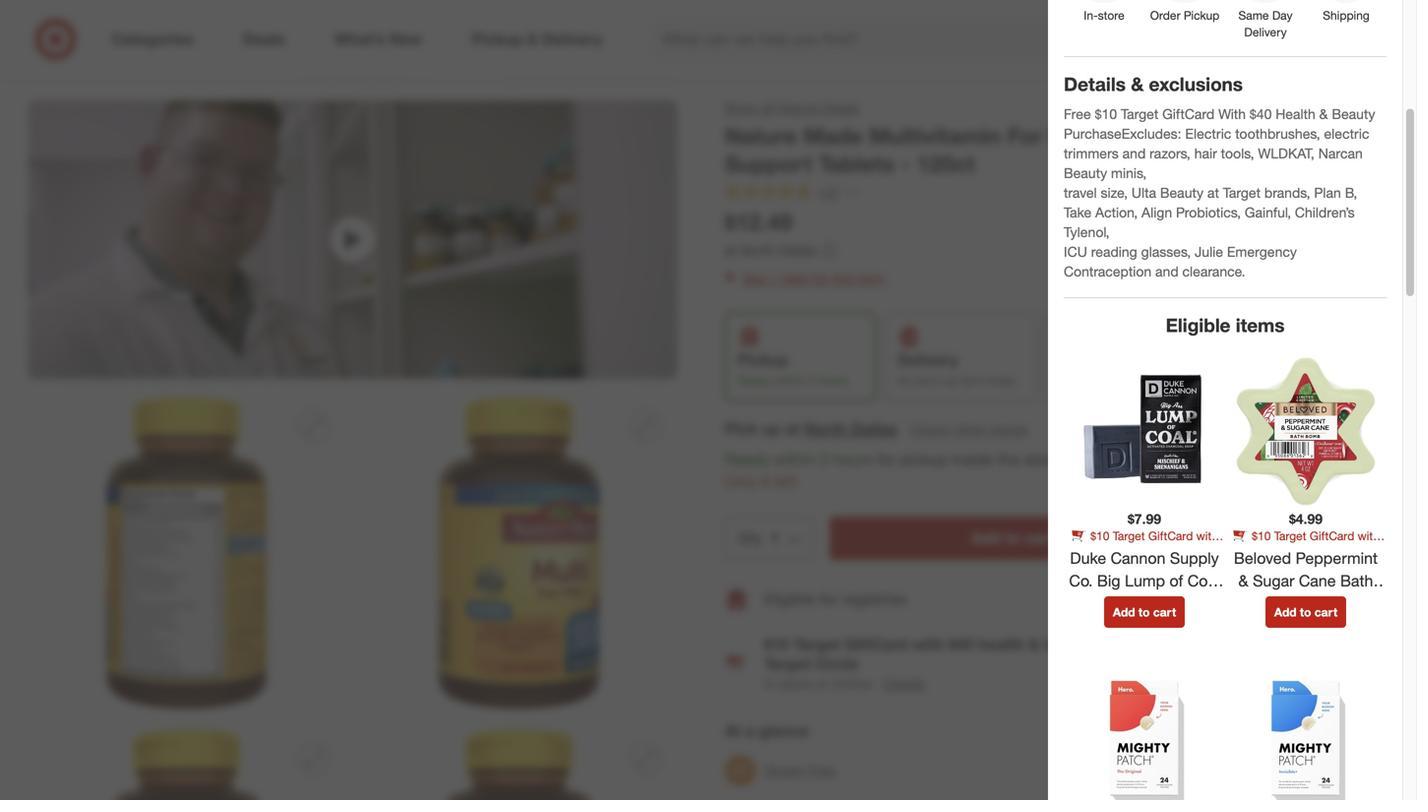 Task type: vqa. For each thing, say whether or not it's contained in the screenshot.
3
no



Task type: describe. For each thing, give the bounding box(es) containing it.
clearance.
[[1182, 263, 1245, 280]]

other
[[954, 421, 986, 438]]

$10 inside free $10 target giftcard with $40 health & beauty purchase
[[1095, 105, 1117, 122]]

same
[[1238, 8, 1269, 22]]

hours inside pickup ready within 2 hours
[[819, 373, 848, 388]]

glance
[[759, 721, 809, 741]]

gainful,
[[1245, 204, 1291, 221]]

supply
[[1170, 549, 1219, 568]]

dec
[[1130, 373, 1151, 388]]

target down $7.99 at the bottom of the page
[[1113, 528, 1145, 543]]

shop all nature made nature made multivitamin for him with no iron, nutritional support tablets - 120ct
[[725, 99, 1354, 178]]

a
[[745, 721, 754, 741]]

bar
[[1069, 594, 1094, 613]]

store inside the 'ready within 2 hours for pickup inside the store only 6 left'
[[1024, 450, 1060, 469]]

item inside add item button
[[1342, 592, 1365, 607]]

contraception
[[1064, 263, 1152, 280]]

as
[[944, 373, 956, 388]]

1 horizontal spatial beauty
[[1160, 184, 1204, 201]]

pick up at north dallas
[[725, 419, 897, 438]]

0 vertical spatial in-
[[1084, 8, 1098, 22]]

see 1 deal for this item
[[742, 270, 885, 287]]

hero cosmetics mighty patch original acne pimple patches - 24ct image
[[1066, 659, 1223, 800]]

emergency
[[1227, 243, 1297, 260]]

2 inside the 'ready within 2 hours for pickup inside the store only 6 left'
[[820, 450, 829, 469]]

electric
[[1324, 125, 1369, 142]]

0 vertical spatial nature
[[779, 99, 820, 117]]

add to cart button for duke cannon supply co. big lump of coal bar soap - bergamot scent - 10oz
[[1104, 596, 1185, 628]]

to for duke cannon supply co. big lump of coal bar soap - bergamot scent - 10oz
[[1139, 604, 1150, 619]]

item inside see 1 deal for this item link
[[858, 270, 885, 287]]

giftcard down $7.99 at the bottom of the page
[[1148, 528, 1193, 543]]

usp verified button
[[1053, 749, 1170, 792]]

it
[[1080, 373, 1087, 388]]

cart for beloved peppermint & sugar cane bath bomb - 4oz
[[1315, 604, 1338, 619]]

1 vertical spatial dallas
[[851, 419, 897, 438]]

align
[[1142, 204, 1172, 221]]

$40 inside $10 target giftcard with $40 health & beauty purchase with target circle in-store or online ∙ details
[[948, 635, 974, 654]]

sat,
[[1106, 373, 1126, 388]]

$10 inside $10 target giftcard with $40 health & beauty purchase with target circle in-store or online ∙ details
[[764, 635, 789, 654]]

add to cart button down the
[[829, 517, 1197, 560]]

razors,
[[1150, 145, 1191, 162]]

b,
[[1345, 184, 1357, 201]]

cart for duke cannon supply co. big lump of coal bar soap - bergamot scent - 10oz
[[1153, 604, 1176, 619]]

- left 10oz
[[1145, 616, 1151, 635]]

health
[[1276, 105, 1316, 122]]

duke cannon supply co. big lump of coal bar soap - bergamot scent - 10oz
[[1069, 549, 1220, 635]]

10oz
[[1156, 616, 1189, 635]]

check other stores button
[[909, 419, 1029, 440]]

1 vertical spatial nature
[[725, 122, 797, 150]]

∙
[[875, 675, 879, 692]]

2 vertical spatial for
[[819, 590, 838, 609]]

duke
[[1070, 549, 1106, 568]]

& up excludes: at top
[[1131, 73, 1144, 96]]

details & exclusions
[[1064, 73, 1243, 96]]

dialog containing details & exclusions
[[1048, 0, 1417, 800]]

with up the details button
[[912, 635, 944, 654]]

this
[[832, 270, 854, 287]]

online
[[832, 675, 871, 692]]

nature made multivitamin for him with no iron, nutritional support tablets - 120ct, 6 of 9 image
[[361, 727, 678, 800]]

electric
[[1185, 125, 1231, 142]]

beloved
[[1234, 549, 1291, 568]]

icu
[[1064, 243, 1087, 260]]

$10 up duke
[[1090, 528, 1109, 543]]

lump
[[1125, 571, 1165, 590]]

exclusions
[[1149, 73, 1243, 96]]

glasses,
[[1141, 243, 1191, 260]]

gluten free button
[[725, 749, 836, 792]]

with inside 'shop all nature made nature made multivitamin for him with no iron, nutritional support tablets - 120ct'
[[1098, 122, 1144, 150]]

$10 up beloved
[[1252, 528, 1271, 543]]

soap
[[1098, 594, 1135, 613]]

no
[[1150, 122, 1180, 150]]

$40 inside free $10 target giftcard with $40 health & beauty purchase
[[1250, 105, 1272, 122]]

0 horizontal spatial add to cart
[[971, 528, 1055, 548]]

peppermint
[[1296, 549, 1378, 568]]

delivery inside delivery as soon as 5pm today
[[898, 351, 958, 370]]

eligible for registries
[[764, 590, 907, 609]]

target inside excludes: electric toothbrushes, electric trimmers and razors, hair tools, wldkat, narcan beauty minis, travel size, ulta beauty at target brands, plan b, take action, align probiotics, gainful, children's tylenol, icu reading glasses, julie emergency contraception and clearance.
[[1223, 184, 1261, 201]]

2 vertical spatial at
[[785, 419, 800, 438]]

gluten free
[[764, 762, 836, 779]]

usp
[[1093, 762, 1121, 779]]

nature made multivitamin for him with no iron, nutritional support tablets - 120ct, 3 of 9 image
[[28, 395, 345, 712]]

& inside $10 target giftcard with $40 health & beauty purchase with target circle in-store or online ∙ details
[[1029, 635, 1040, 654]]

- inside 'shop all nature made nature made multivitamin for him with no iron, nutritional support tablets - 120ct'
[[901, 150, 910, 178]]

get
[[1058, 373, 1077, 388]]

6
[[761, 472, 770, 491]]

narcan
[[1318, 145, 1363, 162]]

toothbrushes,
[[1235, 125, 1320, 142]]

0 vertical spatial store
[[1098, 8, 1125, 22]]

cannon
[[1111, 549, 1166, 568]]

eligible for eligible items
[[1166, 314, 1231, 336]]

1 vertical spatial beauty
[[1064, 164, 1107, 181]]

of
[[1170, 571, 1183, 590]]

beauty inside $10 target giftcard with $40 health & beauty purchase with target circle in-store or online ∙ details
[[1044, 635, 1095, 654]]

1
[[771, 270, 778, 287]]

take
[[1064, 204, 1091, 221]]

add to cart button for beloved peppermint & sugar cane bath bomb - 4oz
[[1265, 596, 1346, 628]]

to for beloved peppermint & sugar cane bath bomb - 4oz
[[1300, 604, 1311, 619]]

only
[[725, 472, 757, 491]]

registries
[[842, 590, 907, 609]]

at
[[725, 721, 741, 741]]

within inside the 'ready within 2 hours for pickup inside the store only 6 left'
[[774, 450, 815, 469]]

tools,
[[1221, 145, 1254, 162]]

probiotics,
[[1176, 204, 1241, 221]]

nutritional
[[1241, 122, 1354, 150]]

beauty for peppermint
[[1296, 543, 1332, 558]]

deal
[[782, 270, 808, 287]]

0 horizontal spatial to
[[1005, 528, 1020, 548]]

circle
[[815, 654, 859, 674]]

ready within 2 hours for pickup inside the store only 6 left
[[725, 450, 1060, 491]]

$10 target giftcard with $40 health & beauty purchase with target circle in-store or online ∙ details
[[764, 635, 1206, 692]]

nature made multivitamin for him with no iron, nutritional support tablets - 120ct, 1 of 9 image
[[28, 0, 678, 85]]

add inside button
[[1318, 592, 1339, 607]]

with
[[1218, 105, 1246, 122]]

coal
[[1188, 571, 1220, 590]]

bomb
[[1265, 594, 1307, 613]]

0 vertical spatial dallas
[[779, 241, 817, 259]]

purchase inside $10 target giftcard with $40 health & beauty purchase with target circle in-store or online ∙ details
[[1100, 635, 1170, 654]]

beauty for cannon
[[1134, 543, 1171, 558]]

add item
[[1318, 592, 1365, 607]]

pick
[[725, 419, 757, 438]]

health for beloved
[[1250, 543, 1282, 558]]

$7.99
[[1128, 510, 1161, 528]]

target left the circle
[[764, 654, 811, 674]]

by
[[1090, 373, 1102, 388]]

store inside $10 target giftcard with $40 health & beauty purchase with target circle in-store or online ∙ details
[[781, 675, 812, 692]]

target up the circle
[[794, 635, 840, 654]]

giftcard up peppermint
[[1310, 528, 1354, 543]]

free inside the gluten free button
[[809, 762, 836, 779]]

stores
[[990, 421, 1028, 438]]

0 vertical spatial and
[[1122, 145, 1146, 162]]

free $10 target giftcard with $40 health & beauty purchase
[[1064, 105, 1375, 142]]

1 horizontal spatial pickup
[[1184, 8, 1220, 22]]



Task type: locate. For each thing, give the bounding box(es) containing it.
delivery up soon
[[898, 351, 958, 370]]

1 horizontal spatial item
[[1342, 592, 1365, 607]]

1 horizontal spatial eligible
[[1166, 314, 1231, 336]]

& down beloved
[[1239, 571, 1248, 590]]

usp verified
[[1093, 762, 1170, 779]]

store right the
[[1024, 450, 1060, 469]]

for inside see 1 deal for this item link
[[812, 270, 828, 287]]

target down $4.99
[[1274, 528, 1306, 543]]

travel
[[1064, 184, 1097, 201]]

$10 down eligible for registries
[[764, 635, 789, 654]]

excludes: electric toothbrushes, electric trimmers and razors, hair tools, wldkat, narcan beauty minis, travel size, ulta beauty at target brands, plan b, take action, align probiotics, gainful, children's tylenol, icu reading glasses, julie emergency contraception and clearance.
[[1064, 125, 1369, 280]]

the
[[998, 450, 1020, 469]]

beauty up electric
[[1332, 105, 1375, 122]]

2 horizontal spatial to
[[1300, 604, 1311, 619]]

1 horizontal spatial $10 target giftcard with $40 health & beauty purchase
[[1227, 528, 1384, 558]]

0 vertical spatial eligible
[[1166, 314, 1231, 336]]

4oz
[[1322, 594, 1347, 613]]

120ct
[[916, 150, 975, 178]]

2 horizontal spatial at
[[1207, 184, 1219, 201]]

giftcard up electric
[[1162, 105, 1215, 122]]

& left scent
[[1029, 635, 1040, 654]]

hours up north dallas button
[[819, 373, 848, 388]]

for left this
[[812, 270, 828, 287]]

2 horizontal spatial beauty
[[1296, 543, 1332, 558]]

1 vertical spatial hours
[[833, 450, 873, 469]]

pickup up 'up'
[[738, 351, 789, 370]]

$40
[[1250, 105, 1272, 122], [1066, 543, 1085, 558], [1227, 543, 1246, 558], [948, 635, 974, 654]]

hero cosmetics mighty patch invisible + acne pimple patches - 24ct image
[[1227, 659, 1385, 800]]

store left or
[[781, 675, 812, 692]]

1 vertical spatial north
[[804, 419, 847, 438]]

target up gainful,
[[1223, 184, 1261, 201]]

north down $12.49 in the right of the page
[[740, 241, 775, 259]]

nature right the all
[[779, 99, 820, 117]]

support
[[725, 150, 812, 178]]

at down $12.49 in the right of the page
[[725, 241, 737, 259]]

2 horizontal spatial store
[[1098, 8, 1125, 22]]

for inside the 'ready within 2 hours for pickup inside the store only 6 left'
[[877, 450, 896, 469]]

nature made multivitamin for him with no iron, nutritional support tablets - 120ct, 2 of 9, play video image
[[28, 100, 678, 379]]

0 horizontal spatial $10 target giftcard with $40 health & beauty purchase
[[1066, 528, 1223, 558]]

made
[[824, 99, 859, 117], [803, 122, 863, 150]]

within inside pickup ready within 2 hours
[[774, 373, 806, 388]]

details button
[[883, 674, 925, 694]]

0 horizontal spatial delivery
[[898, 351, 958, 370]]

scent
[[1100, 616, 1141, 635]]

day
[[1272, 8, 1293, 22]]

0 horizontal spatial details
[[883, 675, 925, 692]]

2
[[809, 373, 815, 388], [820, 450, 829, 469]]

free up the purchase
[[1064, 105, 1091, 122]]

0 horizontal spatial item
[[858, 270, 885, 287]]

north
[[740, 241, 775, 259], [804, 419, 847, 438]]

0 vertical spatial ready
[[738, 373, 771, 388]]

1 horizontal spatial cart
[[1153, 604, 1176, 619]]

in- inside $10 target giftcard with $40 health & beauty purchase with target circle in-store or online ∙ details
[[764, 675, 781, 692]]

dallas
[[779, 241, 817, 259], [851, 419, 897, 438]]

add to cart down the
[[971, 528, 1055, 548]]

1 vertical spatial ready
[[725, 450, 770, 469]]

duke cannon supply co. big lump of coal bar soap - bergamot scent - 10oz image
[[1066, 353, 1223, 510]]

gluten
[[764, 762, 805, 779]]

nature made multivitamin for him with no iron, nutritional support tablets - 120ct, 5 of 9 image
[[28, 727, 345, 800]]

0 horizontal spatial free
[[809, 762, 836, 779]]

0 vertical spatial within
[[774, 373, 806, 388]]

0 vertical spatial north
[[740, 241, 775, 259]]

0 vertical spatial item
[[858, 270, 885, 287]]

0 vertical spatial for
[[812, 270, 828, 287]]

add to cart button down cane
[[1265, 596, 1346, 628]]

0 horizontal spatial and
[[1122, 145, 1146, 162]]

pickup inside pickup ready within 2 hours
[[738, 351, 789, 370]]

2 horizontal spatial add to cart
[[1274, 604, 1338, 619]]

23
[[1154, 373, 1167, 388]]

eligible for eligible for registries
[[764, 590, 815, 609]]

minis,
[[1111, 164, 1147, 181]]

beauty down bar
[[1044, 635, 1095, 654]]

hours down north dallas button
[[833, 450, 873, 469]]

at right 'up'
[[785, 419, 800, 438]]

dialog
[[1048, 0, 1417, 800]]

details right ∙
[[883, 675, 925, 692]]

at a glance
[[725, 721, 809, 741]]

1 horizontal spatial dallas
[[851, 419, 897, 438]]

add to cart button
[[829, 517, 1197, 560], [1104, 596, 1185, 628], [1265, 596, 1346, 628]]

shop
[[725, 99, 757, 117]]

giftcard inside free $10 target giftcard with $40 health & beauty purchase
[[1162, 105, 1215, 122]]

ready inside the 'ready within 2 hours for pickup inside the store only 6 left'
[[725, 450, 770, 469]]

iron,
[[1186, 122, 1235, 150]]

items
[[1236, 314, 1285, 336]]

0 vertical spatial hours
[[819, 373, 848, 388]]

1 horizontal spatial in-
[[1084, 8, 1098, 22]]

verified
[[1124, 762, 1170, 779]]

inside
[[952, 450, 993, 469]]

target inside free $10 target giftcard with $40 health & beauty purchase
[[1121, 105, 1159, 122]]

cane
[[1299, 571, 1336, 590]]

0 horizontal spatial beauty
[[1044, 635, 1095, 654]]

1 vertical spatial delivery
[[898, 351, 958, 370]]

& up lump
[[1124, 543, 1131, 558]]

What can we help you find? suggestions appear below search field
[[651, 18, 1141, 61]]

add for add to cart "button" under the
[[971, 528, 1001, 548]]

1 horizontal spatial health
[[1088, 543, 1120, 558]]

1 horizontal spatial store
[[1024, 450, 1060, 469]]

him
[[1049, 122, 1092, 150]]

cart
[[1025, 528, 1055, 548], [1153, 604, 1176, 619], [1315, 604, 1338, 619]]

target up excludes: at top
[[1121, 105, 1159, 122]]

0 horizontal spatial beauty
[[1064, 164, 1107, 181]]

add for add to cart "button" related to beloved peppermint & sugar cane bath bomb - 4oz
[[1274, 604, 1297, 619]]

ulta
[[1132, 184, 1156, 201]]

tylenol,
[[1064, 223, 1110, 240]]

1 horizontal spatial purchase
[[1174, 543, 1223, 558]]

1 horizontal spatial beauty
[[1134, 543, 1171, 558]]

- inside beloved peppermint & sugar cane bath bomb - 4oz
[[1312, 594, 1318, 613]]

2 horizontal spatial health
[[1250, 543, 1282, 558]]

and down glasses,
[[1155, 263, 1179, 280]]

0 horizontal spatial 2
[[809, 373, 815, 388]]

multivitamin
[[869, 122, 1001, 150]]

1 horizontal spatial delivery
[[1244, 25, 1287, 39]]

purchase for beloved peppermint & sugar cane bath bomb - 4oz
[[1335, 543, 1384, 558]]

at
[[1207, 184, 1219, 201], [725, 241, 737, 259], [785, 419, 800, 438]]

health inside $10 target giftcard with $40 health & beauty purchase with target circle in-store or online ∙ details
[[978, 635, 1025, 654]]

$10 target giftcard with $40 health & beauty purchase for peppermint
[[1227, 528, 1384, 558]]

1 horizontal spatial free
[[1064, 105, 1091, 122]]

in- up at a glance
[[764, 675, 781, 692]]

1 vertical spatial details
[[883, 675, 925, 692]]

for
[[1007, 122, 1042, 150]]

2 horizontal spatial beauty
[[1332, 105, 1375, 122]]

&
[[1131, 73, 1144, 96], [1319, 105, 1328, 122], [1124, 543, 1131, 558], [1285, 543, 1293, 558], [1239, 571, 1248, 590], [1029, 635, 1040, 654]]

item right this
[[858, 270, 885, 287]]

giftcard up ∙
[[845, 635, 908, 654]]

bergamot
[[1150, 594, 1220, 613]]

0 horizontal spatial in-
[[764, 675, 781, 692]]

purchase up 'coal'
[[1174, 543, 1223, 558]]

& inside beloved peppermint & sugar cane bath bomb - 4oz
[[1239, 571, 1248, 590]]

& right health
[[1319, 105, 1328, 122]]

with up peppermint
[[1358, 528, 1380, 543]]

0 vertical spatial pickup
[[1184, 8, 1220, 22]]

today
[[986, 373, 1016, 388]]

1 vertical spatial and
[[1155, 263, 1179, 280]]

within
[[774, 373, 806, 388], [774, 450, 815, 469]]

1 horizontal spatial and
[[1155, 263, 1179, 280]]

1 vertical spatial at
[[725, 241, 737, 259]]

eligible
[[1166, 314, 1231, 336], [764, 590, 815, 609]]

at up probiotics,
[[1207, 184, 1219, 201]]

size,
[[1101, 184, 1128, 201]]

1 horizontal spatial details
[[1064, 73, 1126, 96]]

with down bergamot
[[1174, 635, 1206, 654]]

0 horizontal spatial dallas
[[779, 241, 817, 259]]

add item button
[[1291, 584, 1374, 615]]

2 vertical spatial beauty
[[1160, 184, 1204, 201]]

ready up pick
[[738, 373, 771, 388]]

purchase for duke cannon supply co. big lump of coal bar soap - bergamot scent - 10oz
[[1174, 543, 1223, 558]]

or
[[816, 675, 828, 692]]

beauty up lump
[[1134, 543, 1171, 558]]

2 horizontal spatial cart
[[1315, 604, 1338, 619]]

ready up only
[[725, 450, 770, 469]]

0 horizontal spatial store
[[781, 675, 812, 692]]

item down bath
[[1342, 592, 1365, 607]]

add down cane
[[1318, 592, 1339, 607]]

reading
[[1091, 243, 1137, 260]]

nature made multivitamin for him with no iron, nutritional support tablets - 120ct, 4 of 9 image
[[361, 395, 678, 712]]

add to cart down cane
[[1274, 604, 1338, 619]]

delivery inside same day delivery
[[1244, 25, 1287, 39]]

check
[[910, 421, 950, 438]]

2 up pick up at north dallas
[[809, 373, 815, 388]]

purchase up bath
[[1335, 543, 1384, 558]]

hair
[[1194, 145, 1217, 162]]

2 vertical spatial store
[[781, 675, 812, 692]]

1 vertical spatial eligible
[[764, 590, 815, 609]]

$10 target giftcard with $40 health & beauty purchase
[[1066, 528, 1223, 558], [1227, 528, 1384, 558]]

eligible down clearance.
[[1166, 314, 1231, 336]]

free inside free $10 target giftcard with $40 health & beauty purchase
[[1064, 105, 1091, 122]]

with up minis,
[[1098, 122, 1144, 150]]

details up the purchase
[[1064, 73, 1126, 96]]

up
[[762, 419, 781, 438]]

add to cart button down lump
[[1104, 596, 1185, 628]]

1 vertical spatial in-
[[764, 675, 781, 692]]

same day delivery
[[1238, 8, 1293, 39]]

- left 4oz
[[1312, 594, 1318, 613]]

0 vertical spatial delivery
[[1244, 25, 1287, 39]]

nature down the all
[[725, 122, 797, 150]]

$10 target giftcard with $40 health & beauty purchase down $7.99 at the bottom of the page
[[1066, 528, 1223, 558]]

wldkat,
[[1258, 145, 1315, 162]]

store left order
[[1098, 8, 1125, 22]]

1 horizontal spatial to
[[1139, 604, 1150, 619]]

add down big
[[1113, 604, 1135, 619]]

giftcard inside $10 target giftcard with $40 health & beauty purchase with target circle in-store or online ∙ details
[[845, 635, 908, 654]]

dallas up the deal
[[779, 241, 817, 259]]

0 vertical spatial at
[[1207, 184, 1219, 201]]

0 horizontal spatial purchase
[[1100, 635, 1170, 654]]

add down sugar
[[1274, 604, 1297, 619]]

see 1 deal for this item link
[[725, 265, 1374, 292]]

0 horizontal spatial north
[[740, 241, 775, 259]]

delivery
[[1244, 25, 1287, 39], [898, 351, 958, 370]]

store
[[1098, 8, 1125, 22], [1024, 450, 1060, 469], [781, 675, 812, 692]]

0 horizontal spatial cart
[[1025, 528, 1055, 548]]

0 horizontal spatial health
[[978, 635, 1025, 654]]

$10 target giftcard with $40 health & beauty purchase down $4.99
[[1227, 528, 1384, 558]]

to down the
[[1005, 528, 1020, 548]]

0 horizontal spatial at
[[725, 241, 737, 259]]

with up supply on the right bottom of the page
[[1196, 528, 1218, 543]]

- left 120ct
[[901, 150, 910, 178]]

sugar
[[1253, 571, 1295, 590]]

2 inside pickup ready within 2 hours
[[809, 373, 815, 388]]

to left 4oz
[[1300, 604, 1311, 619]]

add
[[971, 528, 1001, 548], [1318, 592, 1339, 607], [1113, 604, 1135, 619], [1274, 604, 1297, 619]]

julie
[[1195, 243, 1223, 260]]

1 vertical spatial within
[[774, 450, 815, 469]]

add for add to cart "button" associated with duke cannon supply co. big lump of coal bar soap - bergamot scent - 10oz
[[1113, 604, 1135, 619]]

trimmers
[[1064, 145, 1119, 162]]

for left pickup
[[877, 450, 896, 469]]

1 vertical spatial for
[[877, 450, 896, 469]]

big
[[1097, 571, 1120, 590]]

eligible left the registries
[[764, 590, 815, 609]]

delivery down the same
[[1244, 25, 1287, 39]]

$10 up the purchase
[[1095, 105, 1117, 122]]

5pm
[[959, 373, 983, 388]]

1 vertical spatial pickup
[[738, 351, 789, 370]]

at inside excludes: electric toothbrushes, electric trimmers and razors, hair tools, wldkat, narcan beauty minis, travel size, ulta beauty at target brands, plan b, take action, align probiotics, gainful, children's tylenol, icu reading glasses, julie emergency contraception and clearance.
[[1207, 184, 1219, 201]]

in- left order
[[1084, 8, 1098, 22]]

plan
[[1314, 184, 1341, 201]]

0 vertical spatial free
[[1064, 105, 1091, 122]]

dallas up the 'ready within 2 hours for pickup inside the store only 6 left'
[[851, 419, 897, 438]]

co.
[[1069, 571, 1093, 590]]

and up minis,
[[1122, 145, 1146, 162]]

soon
[[914, 373, 941, 388]]

1 $10 target giftcard with $40 health & beauty purchase from the left
[[1066, 528, 1223, 558]]

0 horizontal spatial pickup
[[738, 351, 789, 370]]

$10
[[1095, 105, 1117, 122], [1090, 528, 1109, 543], [1252, 528, 1271, 543], [764, 635, 789, 654]]

within up 'up'
[[774, 373, 806, 388]]

beauty up travel
[[1064, 164, 1107, 181]]

north right 'up'
[[804, 419, 847, 438]]

pickup
[[1184, 8, 1220, 22], [738, 351, 789, 370]]

giftcard
[[1162, 105, 1215, 122], [1148, 528, 1193, 543], [1310, 528, 1354, 543], [845, 635, 908, 654]]

2 horizontal spatial purchase
[[1335, 543, 1384, 558]]

1 vertical spatial 2
[[820, 450, 829, 469]]

1 horizontal spatial at
[[785, 419, 800, 438]]

pickup ready within 2 hours
[[738, 351, 848, 388]]

1 horizontal spatial 2
[[820, 450, 829, 469]]

1 horizontal spatial add to cart
[[1113, 604, 1176, 619]]

0 vertical spatial beauty
[[1332, 105, 1375, 122]]

beauty
[[1134, 543, 1171, 558], [1296, 543, 1332, 558], [1044, 635, 1095, 654]]

- down lump
[[1140, 594, 1146, 613]]

& up sugar
[[1285, 543, 1293, 558]]

beloved peppermint & sugar cane bath bomb - 4oz image
[[1227, 353, 1385, 510]]

beauty up cane
[[1296, 543, 1332, 558]]

pickup right order
[[1184, 8, 1220, 22]]

$10 target giftcard with $40 health & beauty purchase for cannon
[[1066, 528, 1223, 558]]

to right soap
[[1139, 604, 1150, 619]]

order pickup
[[1150, 8, 1220, 22]]

free right gluten
[[809, 762, 836, 779]]

1 vertical spatial store
[[1024, 450, 1060, 469]]

within up left
[[774, 450, 815, 469]]

add to cart for duke cannon supply co. big lump of coal bar soap - bergamot scent - 10oz
[[1113, 604, 1176, 619]]

add down inside
[[971, 528, 1001, 548]]

2 down pick up at north dallas
[[820, 450, 829, 469]]

1 vertical spatial free
[[809, 762, 836, 779]]

purchase
[[1064, 125, 1122, 142]]

0 horizontal spatial eligible
[[764, 590, 815, 609]]

0 vertical spatial 2
[[809, 373, 815, 388]]

purchase down soap
[[1100, 635, 1170, 654]]

eligible items
[[1166, 314, 1285, 336]]

action,
[[1095, 204, 1138, 221]]

details inside $10 target giftcard with $40 health & beauty purchase with target circle in-store or online ∙ details
[[883, 675, 925, 692]]

0 vertical spatial details
[[1064, 73, 1126, 96]]

ready inside pickup ready within 2 hours
[[738, 373, 771, 388]]

add to cart down lump
[[1113, 604, 1176, 619]]

all
[[761, 99, 775, 117]]

1 vertical spatial made
[[803, 122, 863, 150]]

1 vertical spatial item
[[1342, 592, 1365, 607]]

& inside free $10 target giftcard with $40 health & beauty purchase
[[1319, 105, 1328, 122]]

$4.99
[[1289, 510, 1323, 528]]

2 $10 target giftcard with $40 health & beauty purchase from the left
[[1227, 528, 1384, 558]]

pickup
[[900, 450, 947, 469]]

beauty inside free $10 target giftcard with $40 health & beauty purchase
[[1332, 105, 1375, 122]]

0 vertical spatial made
[[824, 99, 859, 117]]

for left the registries
[[819, 590, 838, 609]]

hours inside the 'ready within 2 hours for pickup inside the store only 6 left'
[[833, 450, 873, 469]]

beauty up the align
[[1160, 184, 1204, 201]]

1 horizontal spatial north
[[804, 419, 847, 438]]

purchase
[[1174, 543, 1223, 558], [1335, 543, 1384, 558], [1100, 635, 1170, 654]]

health for duke
[[1088, 543, 1120, 558]]

in-
[[1084, 8, 1098, 22], [764, 675, 781, 692]]

add to cart for beloved peppermint & sugar cane bath bomb - 4oz
[[1274, 604, 1338, 619]]

at north dallas
[[725, 241, 817, 259]]



